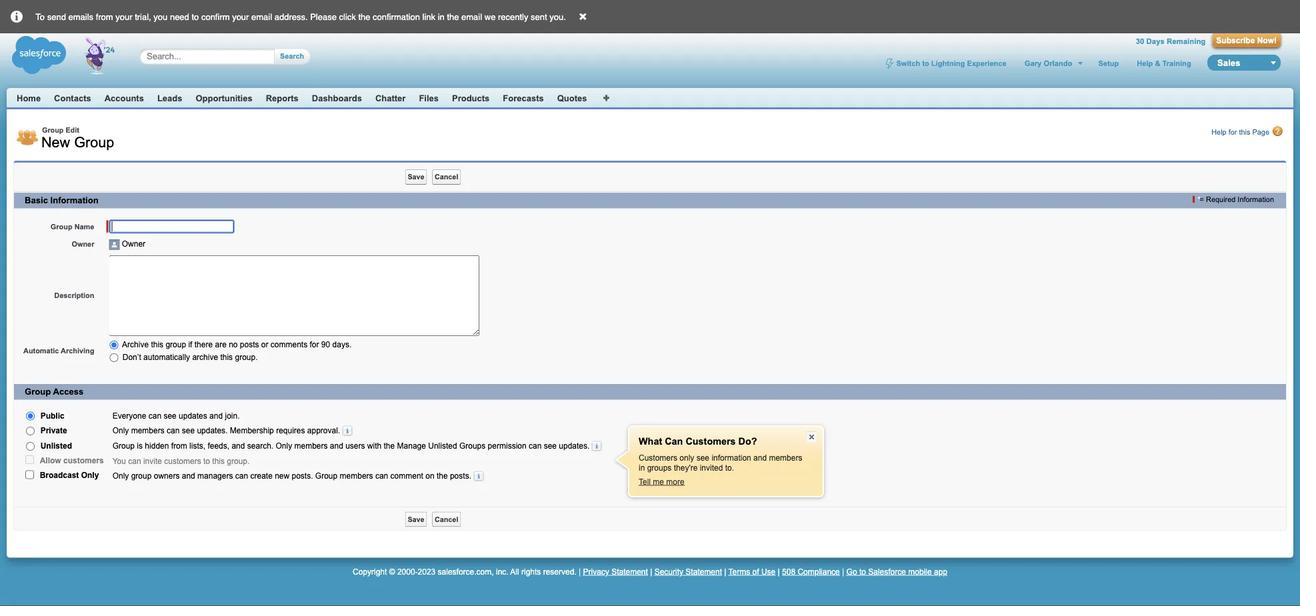 Task type: vqa. For each thing, say whether or not it's contained in the screenshot.
Chatter at the top of page
yes



Task type: locate. For each thing, give the bounding box(es) containing it.
the right on
[[437, 471, 448, 480]]

* = required information
[[1199, 195, 1275, 204]]

2 owner from the left
[[72, 240, 94, 248]]

to
[[36, 12, 45, 22]]

from for your
[[96, 12, 113, 22]]

0 horizontal spatial group
[[131, 471, 152, 480]]

dashboards link
[[312, 93, 362, 103]]

products
[[452, 93, 490, 103]]

days.
[[333, 340, 352, 349]]

group. down the posts
[[235, 353, 258, 362]]

| left go
[[843, 567, 845, 576]]

leads link
[[157, 93, 182, 103]]

group.
[[235, 353, 258, 362], [227, 457, 250, 466]]

| left terms
[[725, 567, 727, 576]]

2 statement from the left
[[686, 567, 723, 576]]

your left trial,
[[116, 12, 132, 22]]

setup link
[[1098, 59, 1121, 67]]

requires
[[276, 426, 305, 435]]

emails
[[68, 12, 93, 22]]

Don't automatically archive this group. radio
[[110, 353, 118, 362]]

1 vertical spatial in
[[639, 463, 645, 472]]

email left we
[[462, 12, 482, 22]]

archive this group if there are no posts or comments for 90 days.
[[122, 340, 352, 349]]

owner down name
[[72, 240, 94, 248]]

in up tell
[[639, 463, 645, 472]]

see left "updates"
[[164, 411, 177, 420]]

0 horizontal spatial from
[[96, 12, 113, 22]]

edit
[[66, 126, 79, 134]]

*
[[1199, 195, 1201, 204]]

you can invite customers to this group.
[[113, 457, 250, 466]]

unlisted down the private at the left of the page
[[40, 442, 72, 451]]

this down are
[[220, 353, 233, 362]]

1 statement from the left
[[612, 567, 648, 576]]

allow customers
[[40, 456, 104, 465]]

all tabs image
[[603, 93, 611, 101]]

1 horizontal spatial updates.
[[559, 441, 590, 450]]

0 vertical spatial from
[[96, 12, 113, 22]]

chatter link
[[376, 93, 406, 103]]

if
[[188, 340, 192, 349]]

inc.
[[496, 567, 509, 576]]

1 horizontal spatial customers
[[686, 436, 736, 447]]

owners
[[154, 471, 180, 480]]

customers up groups
[[639, 453, 678, 462]]

group left name
[[51, 222, 72, 231]]

only down everyone
[[113, 426, 129, 435]]

=
[[1201, 195, 1205, 204]]

0 horizontal spatial in
[[438, 12, 445, 22]]

archive
[[122, 340, 149, 349]]

owner
[[122, 240, 145, 249], [72, 240, 94, 248]]

posts. right on
[[450, 471, 472, 480]]

1 horizontal spatial group
[[166, 340, 186, 349]]

lightning
[[932, 59, 966, 67]]

customers
[[63, 456, 104, 465], [164, 457, 201, 466]]

help for this page link
[[1212, 126, 1284, 137]]

0 horizontal spatial information
[[50, 195, 98, 205]]

members down users
[[340, 471, 373, 480]]

0 vertical spatial customers
[[686, 436, 736, 447]]

1 unlisted from the left
[[428, 441, 457, 450]]

1 email from the left
[[252, 12, 272, 22]]

info image
[[0, 0, 33, 23]]

membership
[[230, 426, 274, 435]]

reports link
[[266, 93, 299, 103]]

send
[[47, 12, 66, 22]]

group
[[166, 340, 186, 349], [131, 471, 152, 480]]

only members can see updates. membership requires approval.
[[113, 426, 343, 435]]

and inside what can customers do? customers only see information and members in groups they're invited to. tell me more
[[754, 453, 767, 462]]

1 vertical spatial help
[[1212, 128, 1227, 136]]

2 posts. from the left
[[450, 471, 472, 480]]

2 | from the left
[[651, 567, 653, 576]]

broadcast only
[[40, 471, 99, 480]]

0 horizontal spatial your
[[116, 12, 132, 22]]

None button
[[1213, 33, 1282, 47], [275, 48, 304, 64], [432, 169, 461, 185], [432, 512, 461, 527], [1213, 33, 1282, 47], [275, 48, 304, 64], [432, 169, 461, 185], [432, 512, 461, 527]]

508 compliance link
[[783, 567, 840, 576]]

0 vertical spatial updates.
[[197, 426, 228, 435]]

files
[[419, 93, 439, 103]]

owner right gary orlando icon
[[122, 240, 145, 249]]

0 vertical spatial group
[[166, 340, 186, 349]]

help left page
[[1212, 128, 1227, 136]]

1 information from the left
[[50, 195, 98, 205]]

group left if
[[166, 340, 186, 349]]

group for group is hidden from lists, feeds, and search. only members and users with the manage unlisted groups permission can see updates.
[[113, 441, 135, 450]]

feeds,
[[208, 441, 230, 450]]

to up managers at the bottom left
[[203, 457, 210, 466]]

0 horizontal spatial owner
[[72, 240, 94, 248]]

2 your from the left
[[232, 12, 249, 22]]

group up public option
[[25, 387, 51, 397]]

0 horizontal spatial email
[[252, 12, 272, 22]]

gary
[[1025, 59, 1042, 67]]

comment
[[391, 471, 424, 480]]

to right the switch
[[923, 59, 930, 67]]

terms of use link
[[729, 567, 776, 576]]

see up invited
[[697, 453, 710, 462]]

1 horizontal spatial your
[[232, 12, 249, 22]]

1 horizontal spatial in
[[639, 463, 645, 472]]

group down 'group is hidden from lists, feeds, and search. only members and users with the manage unlisted groups permission can see updates.'
[[315, 471, 338, 480]]

this up automatically
[[151, 340, 164, 349]]

1 vertical spatial group.
[[227, 457, 250, 466]]

group left edit
[[42, 126, 64, 134]]

leads
[[157, 93, 182, 103]]

1 vertical spatial from
[[171, 441, 187, 450]]

see down "updates"
[[182, 426, 195, 435]]

reserved.
[[543, 567, 577, 576]]

help left &
[[1138, 59, 1154, 67]]

from up you can invite customers to this group.
[[171, 441, 187, 450]]

1 horizontal spatial owner
[[122, 240, 145, 249]]

only
[[680, 453, 695, 462]]

updates
[[179, 411, 207, 420]]

the right with
[[384, 441, 395, 450]]

statement right privacy
[[612, 567, 648, 576]]

customers down lists,
[[164, 457, 201, 466]]

and down you can invite customers to this group.
[[182, 471, 195, 480]]

None submit
[[405, 169, 427, 185], [405, 512, 427, 527], [405, 169, 427, 185], [405, 512, 427, 527]]

for left page
[[1229, 128, 1238, 136]]

posts. right new
[[292, 471, 313, 480]]

customers up broadcast only
[[63, 456, 104, 465]]

0 vertical spatial for
[[1229, 128, 1238, 136]]

1 horizontal spatial from
[[171, 441, 187, 450]]

Description text field
[[109, 255, 480, 336]]

customers up information
[[686, 436, 736, 447]]

1 horizontal spatial for
[[1229, 128, 1238, 136]]

contacts
[[54, 93, 91, 103]]

4 | from the left
[[778, 567, 780, 576]]

unlisted left groups
[[428, 441, 457, 450]]

1 horizontal spatial help
[[1212, 128, 1227, 136]]

help for this page
[[1212, 128, 1270, 136]]

you.
[[550, 12, 566, 22]]

forecasts
[[503, 93, 544, 103]]

and down do?
[[754, 453, 767, 462]]

security statement link
[[655, 567, 723, 576]]

updates.
[[197, 426, 228, 435], [559, 441, 590, 450]]

1 horizontal spatial statement
[[686, 567, 723, 576]]

posts
[[240, 340, 259, 349]]

this up managers at the bottom left
[[212, 457, 225, 466]]

1 vertical spatial for
[[310, 340, 319, 349]]

home link
[[17, 93, 41, 103]]

confirmation
[[373, 12, 420, 22]]

help for help for this page
[[1212, 128, 1227, 136]]

manage
[[397, 441, 426, 450]]

this
[[1240, 128, 1251, 136], [151, 340, 164, 349], [220, 353, 233, 362], [212, 457, 225, 466]]

and down only members can see updates. membership requires approval.
[[232, 441, 245, 450]]

rights
[[522, 567, 541, 576]]

0 horizontal spatial unlisted
[[40, 442, 72, 451]]

for left 90
[[310, 340, 319, 349]]

and
[[210, 411, 223, 420], [232, 441, 245, 450], [330, 441, 343, 450], [754, 453, 767, 462], [182, 471, 195, 480]]

everyone
[[113, 411, 146, 420]]

comments
[[271, 340, 308, 349]]

unlisted
[[428, 441, 457, 450], [40, 442, 72, 451]]

| left privacy
[[579, 567, 581, 576]]

copyright © 2000-2023 salesforce.com, inc. all rights reserved. | privacy statement | security statement | terms of use | 508 compliance | go to salesforce mobile app
[[353, 567, 948, 576]]

only down you
[[113, 471, 129, 480]]

| left security
[[651, 567, 653, 576]]

terms
[[729, 567, 751, 576]]

0 horizontal spatial posts.
[[292, 471, 313, 480]]

automatically
[[143, 353, 190, 362]]

see right permission
[[544, 441, 557, 450]]

permission
[[488, 441, 527, 450]]

there
[[195, 340, 213, 349]]

new
[[275, 471, 290, 480]]

information up group name
[[50, 195, 98, 205]]

salesforce
[[869, 567, 907, 576]]

30
[[1137, 37, 1145, 45]]

users
[[346, 441, 365, 450]]

1 horizontal spatial email
[[462, 12, 482, 22]]

1 horizontal spatial information
[[1238, 195, 1275, 204]]

group up you
[[113, 441, 135, 450]]

1 horizontal spatial posts.
[[450, 471, 472, 480]]

can right everyone
[[149, 411, 161, 420]]

0 vertical spatial help
[[1138, 59, 1154, 67]]

| left 508
[[778, 567, 780, 576]]

0 horizontal spatial for
[[310, 340, 319, 349]]

can
[[149, 411, 161, 420], [167, 426, 180, 435], [529, 441, 542, 450], [128, 457, 141, 466], [235, 471, 248, 480], [376, 471, 388, 480]]

statement right security
[[686, 567, 723, 576]]

0 horizontal spatial statement
[[612, 567, 648, 576]]

group access
[[25, 387, 84, 397]]

trial,
[[135, 12, 151, 22]]

1 | from the left
[[579, 567, 581, 576]]

gary orlando image
[[109, 239, 120, 250]]

information right required on the top
[[1238, 195, 1275, 204]]

only down allow customers
[[81, 471, 99, 480]]

1 horizontal spatial unlisted
[[428, 441, 457, 450]]

email left address.
[[252, 12, 272, 22]]

switch to lightning experience link
[[884, 58, 1009, 69]]

all
[[511, 567, 519, 576]]

0 horizontal spatial help
[[1138, 59, 1154, 67]]

1 posts. from the left
[[292, 471, 313, 480]]

groups
[[460, 441, 486, 450]]

in right link in the left of the page
[[438, 12, 445, 22]]

search.
[[247, 441, 274, 450]]

can left comment
[[376, 471, 388, 480]]

the right link in the left of the page
[[447, 12, 459, 22]]

0 horizontal spatial customers
[[639, 453, 678, 462]]

your right confirm
[[232, 12, 249, 22]]

members down approval.
[[295, 441, 328, 450]]

approval.
[[307, 426, 340, 435]]

what
[[639, 436, 663, 447]]

group down invite
[[131, 471, 152, 480]]

close image
[[806, 431, 819, 444]]

can left the "create" at the left of the page
[[235, 471, 248, 480]]

members right information
[[770, 453, 803, 462]]

508
[[783, 567, 796, 576]]

tell
[[639, 477, 651, 486]]

from right emails
[[96, 12, 113, 22]]

group. down feeds,
[[227, 457, 250, 466]]

quotes link
[[558, 93, 587, 103]]



Task type: describe. For each thing, give the bounding box(es) containing it.
close image
[[569, 2, 599, 22]]

0 horizontal spatial updates.
[[197, 426, 228, 435]]

3 | from the left
[[725, 567, 727, 576]]

invite
[[143, 457, 162, 466]]

and left users
[[330, 441, 343, 450]]

don't automatically archive this group.
[[123, 353, 258, 362]]

are
[[215, 340, 227, 349]]

group for group access
[[25, 387, 51, 397]]

Broadcast Only checkbox
[[25, 471, 34, 479]]

group image
[[17, 129, 38, 151]]

2 unlisted from the left
[[40, 442, 72, 451]]

address.
[[275, 12, 308, 22]]

what can customers do? customers only see information and members in groups they're invited to. tell me more
[[639, 436, 803, 486]]

salesforce.com,
[[438, 567, 494, 576]]

Private radio
[[26, 427, 35, 436]]

managers
[[198, 471, 233, 480]]

group right new at the left top of page
[[74, 134, 114, 150]]

lists,
[[190, 441, 206, 450]]

group for group edit new group
[[42, 126, 64, 134]]

members inside what can customers do? customers only see information and members in groups they're invited to. tell me more
[[770, 453, 803, 462]]

new
[[41, 134, 70, 150]]

owner link
[[109, 239, 145, 250]]

experience
[[968, 59, 1007, 67]]

in inside what can customers do? customers only see information and members in groups they're invited to. tell me more
[[639, 463, 645, 472]]

opportunities
[[196, 93, 253, 103]]

sent
[[531, 12, 548, 22]]

only down the requires
[[276, 441, 292, 450]]

1 vertical spatial updates.
[[559, 441, 590, 450]]

products link
[[452, 93, 490, 103]]

we
[[485, 12, 496, 22]]

group edit new group
[[41, 126, 114, 150]]

2000-
[[398, 567, 418, 576]]

days
[[1147, 37, 1165, 45]]

no
[[229, 340, 238, 349]]

confirm
[[201, 12, 230, 22]]

description
[[54, 291, 94, 300]]

join.
[[225, 411, 240, 420]]

and left the "join."
[[210, 411, 223, 420]]

link
[[423, 12, 436, 22]]

salesforce.com image
[[9, 33, 125, 77]]

copyright
[[353, 567, 387, 576]]

public
[[40, 411, 64, 420]]

access
[[53, 387, 84, 397]]

can down "everyone can see updates and join."
[[167, 426, 180, 435]]

do?
[[739, 436, 758, 447]]

everyone can see updates and join.
[[113, 411, 240, 420]]

is
[[137, 441, 143, 450]]

me
[[653, 477, 664, 486]]

or
[[261, 340, 269, 349]]

allow
[[40, 456, 61, 465]]

you
[[154, 12, 168, 22]]

help & training
[[1138, 59, 1192, 67]]

to.
[[726, 463, 735, 472]]

use
[[762, 567, 776, 576]]

this left page
[[1240, 128, 1251, 136]]

quotes
[[558, 93, 587, 103]]

30 days remaining
[[1137, 37, 1206, 45]]

1 vertical spatial group
[[131, 471, 152, 480]]

forecasts link
[[503, 93, 544, 103]]

need
[[170, 12, 189, 22]]

please
[[310, 12, 337, 22]]

see inside what can customers do? customers only see information and members in groups they're invited to. tell me more
[[697, 453, 710, 462]]

help for help & training
[[1138, 59, 1154, 67]]

1 vertical spatial customers
[[639, 453, 678, 462]]

group for group name
[[51, 222, 72, 231]]

chatter
[[376, 93, 406, 103]]

to inside switch to lightning experience link
[[923, 59, 930, 67]]

can
[[665, 436, 683, 447]]

group name
[[51, 222, 94, 231]]

contacts link
[[54, 93, 91, 103]]

5 | from the left
[[843, 567, 845, 576]]

Public radio
[[26, 412, 35, 420]]

with
[[368, 441, 382, 450]]

only group owners and managers can create new posts. group members can comment on the posts.
[[113, 471, 474, 480]]

reports
[[266, 93, 299, 103]]

can right you
[[128, 457, 141, 466]]

click
[[339, 12, 356, 22]]

members up is
[[131, 426, 165, 435]]

archive
[[192, 353, 218, 362]]

0 vertical spatial group.
[[235, 353, 258, 362]]

Group Name text field
[[109, 220, 234, 234]]

training
[[1163, 59, 1192, 67]]

the right click on the left of the page
[[359, 12, 371, 22]]

group is hidden from lists, feeds, and search. only members and users with the manage unlisted groups permission can see updates.
[[113, 441, 592, 450]]

Allow customers checkbox
[[25, 456, 34, 464]]

2 email from the left
[[462, 12, 482, 22]]

2 information from the left
[[1238, 195, 1275, 204]]

private
[[40, 426, 67, 435]]

switch
[[897, 59, 921, 67]]

mobile
[[909, 567, 932, 576]]

broadcast
[[40, 471, 79, 480]]

go
[[847, 567, 858, 576]]

opportunities link
[[196, 93, 253, 103]]

Unlisted radio
[[26, 442, 35, 451]]

gary orlando
[[1025, 59, 1073, 67]]

tell me more link
[[639, 477, 685, 486]]

on
[[426, 471, 435, 480]]

1 your from the left
[[116, 12, 132, 22]]

for inside 'help for this page' link
[[1229, 128, 1238, 136]]

privacy statement link
[[583, 567, 648, 576]]

accounts
[[105, 93, 144, 103]]

1 owner from the left
[[122, 240, 145, 249]]

1 horizontal spatial customers
[[164, 457, 201, 466]]

Archive this group if there are no posts or comments for 90 days. radio
[[110, 341, 118, 349]]

home
[[17, 93, 41, 103]]

required
[[1207, 195, 1236, 204]]

can right permission
[[529, 441, 542, 450]]

to right need
[[192, 12, 199, 22]]

files link
[[419, 93, 439, 103]]

0 horizontal spatial customers
[[63, 456, 104, 465]]

to right go
[[860, 567, 867, 576]]

0 vertical spatial in
[[438, 12, 445, 22]]

Search... text field
[[147, 51, 262, 62]]

©
[[389, 567, 395, 576]]

from for lists,
[[171, 441, 187, 450]]



